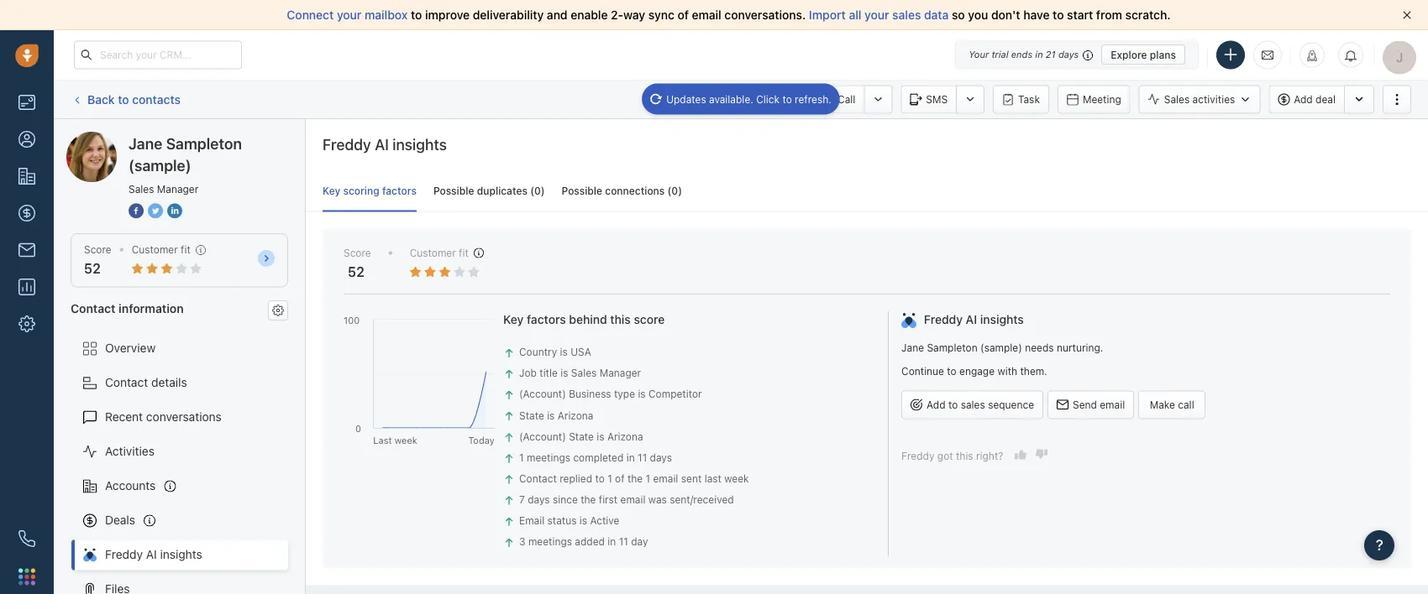 Task type: vqa. For each thing, say whether or not it's contained in the screenshot.
in associated with completed
yes



Task type: describe. For each thing, give the bounding box(es) containing it.
have
[[1024, 8, 1050, 22]]

2 your from the left
[[865, 8, 889, 22]]

0 horizontal spatial fit
[[181, 244, 191, 256]]

first
[[599, 494, 618, 506]]

7
[[519, 494, 525, 506]]

7 days since the first email was sent/received
[[519, 494, 734, 506]]

0 horizontal spatial arizona
[[558, 410, 594, 422]]

contacts
[[132, 92, 181, 106]]

0 vertical spatial the
[[628, 473, 643, 485]]

phone element
[[10, 523, 44, 556]]

2 horizontal spatial ai
[[966, 313, 977, 327]]

in for ends
[[1036, 49, 1043, 60]]

key scoring factors
[[323, 185, 417, 197]]

is right the title
[[561, 368, 568, 379]]

send
[[1073, 400, 1097, 411]]

0
[[355, 423, 361, 434]]

continue
[[902, 365, 944, 377]]

1 horizontal spatial customer fit
[[410, 247, 469, 259]]

1 meetings completed in 11 days
[[519, 452, 672, 464]]

send email
[[1073, 400, 1125, 411]]

engage
[[960, 365, 995, 377]]

key factors behind this score
[[503, 313, 665, 327]]

updates
[[666, 93, 706, 105]]

11 for days
[[638, 452, 647, 464]]

type
[[614, 389, 635, 401]]

0 horizontal spatial customer fit
[[132, 244, 191, 256]]

2 vertical spatial freddy ai insights
[[105, 548, 202, 562]]

enable
[[571, 8, 608, 22]]

jane sampleton (sample) down contacts
[[100, 132, 238, 145]]

2 horizontal spatial 1
[[646, 473, 650, 485]]

1 horizontal spatial score
[[344, 247, 371, 259]]

deliverability
[[473, 8, 544, 22]]

sales inside the add to sales sequence button
[[961, 400, 985, 411]]

don't
[[992, 8, 1021, 22]]

needs
[[1025, 343, 1054, 354]]

call
[[838, 94, 856, 105]]

sent/received
[[670, 494, 734, 506]]

is right the type
[[638, 389, 646, 401]]

100
[[344, 315, 360, 326]]

last week
[[373, 435, 417, 446]]

add for add deal
[[1294, 94, 1313, 105]]

11 for day
[[619, 537, 628, 548]]

today
[[468, 435, 495, 446]]

task button
[[993, 85, 1049, 114]]

recent
[[105, 411, 143, 424]]

key for key factors behind this score
[[503, 313, 524, 327]]

0 vertical spatial sales
[[893, 8, 921, 22]]

job
[[519, 368, 537, 379]]

0 horizontal spatial 1
[[519, 452, 524, 464]]

days for 1 meetings completed in 11 days
[[650, 452, 672, 464]]

0 vertical spatial (sample)
[[190, 132, 238, 145]]

2 horizontal spatial freddy ai insights
[[924, 313, 1024, 327]]

you
[[968, 8, 988, 22]]

meeting button
[[1058, 85, 1131, 114]]

and
[[547, 8, 568, 22]]

data
[[924, 8, 949, 22]]

title
[[540, 368, 558, 379]]

possible for possible connections (0)
[[562, 185, 603, 197]]

ends
[[1011, 49, 1033, 60]]

days for your trial ends in 21 days
[[1059, 49, 1079, 60]]

sync
[[649, 8, 675, 22]]

contact information
[[71, 301, 184, 315]]

so
[[952, 8, 965, 22]]

day
[[631, 537, 648, 548]]

make call
[[1150, 400, 1195, 411]]

email status is active
[[519, 516, 620, 527]]

2 vertical spatial days
[[528, 494, 550, 506]]

1 vertical spatial insights
[[980, 313, 1024, 327]]

improve
[[425, 8, 470, 22]]

2 vertical spatial sales
[[571, 368, 597, 379]]

add to sales sequence button
[[902, 391, 1044, 420]]

to inside button
[[949, 400, 958, 411]]

usa
[[571, 347, 591, 358]]

back to contacts link
[[71, 86, 182, 113]]

email inside button
[[1100, 400, 1125, 411]]

import all your sales data link
[[809, 8, 952, 22]]

got
[[938, 450, 953, 462]]

sampleton down contacts
[[129, 132, 187, 145]]

updates available. click to refresh.
[[666, 93, 832, 105]]

contact for contact details
[[105, 376, 148, 390]]

country
[[519, 347, 557, 358]]

refresh.
[[795, 93, 832, 105]]

make call button
[[1139, 391, 1206, 420]]

to right back
[[118, 92, 129, 106]]

0 vertical spatial week
[[395, 435, 417, 446]]

sales manager
[[129, 183, 199, 195]]

1 vertical spatial the
[[581, 494, 596, 506]]

to down completed
[[595, 473, 605, 485]]

1 vertical spatial arizona
[[607, 431, 643, 443]]

active
[[590, 516, 620, 527]]

(account) business type is competitor
[[519, 389, 702, 401]]

2 vertical spatial ai
[[146, 548, 157, 562]]

trial
[[992, 49, 1009, 60]]

make
[[1150, 400, 1175, 411]]

them.
[[1020, 365, 1048, 377]]

Search your CRM... text field
[[74, 41, 242, 69]]

from
[[1097, 8, 1123, 22]]

meetings for completed
[[527, 452, 571, 464]]

details
[[151, 376, 187, 390]]

way
[[624, 8, 645, 22]]

0 horizontal spatial jane
[[100, 132, 126, 145]]

sampleton for continue
[[927, 343, 978, 354]]

deal
[[1316, 94, 1336, 105]]

1 horizontal spatial ai
[[375, 135, 389, 153]]

in for completed
[[627, 452, 635, 464]]

available.
[[709, 93, 754, 105]]

your
[[969, 49, 989, 60]]

1 horizontal spatial freddy ai insights
[[323, 135, 447, 153]]

meeting
[[1083, 94, 1122, 105]]

1 vertical spatial state
[[569, 431, 594, 443]]

email up was at left bottom
[[653, 473, 678, 485]]

add deal
[[1294, 94, 1336, 105]]

(account) for (account) state is arizona
[[519, 431, 566, 443]]

sms button
[[901, 85, 956, 114]]

status
[[548, 516, 577, 527]]

call link
[[813, 85, 864, 114]]

make call link
[[1139, 391, 1206, 428]]

(0) for possible duplicates (0)
[[530, 185, 545, 197]]

nurturing.
[[1057, 343, 1104, 354]]

competitor
[[649, 389, 702, 401]]

freddy got this right?
[[902, 450, 1004, 462]]

connections
[[605, 185, 665, 197]]

contact for contact replied to 1 of the 1 email sent last week
[[519, 473, 557, 485]]

2-
[[611, 8, 624, 22]]

conversations
[[146, 411, 222, 424]]

replied
[[560, 473, 592, 485]]

all
[[849, 8, 862, 22]]

duplicates
[[477, 185, 528, 197]]

connect your mailbox link
[[287, 8, 411, 22]]

explore plans link
[[1102, 45, 1186, 65]]

import
[[809, 8, 846, 22]]



Task type: locate. For each thing, give the bounding box(es) containing it.
sampleton for sales
[[166, 134, 242, 153]]

0 horizontal spatial (0)
[[530, 185, 545, 197]]

1 vertical spatial manager
[[600, 368, 641, 379]]

1
[[519, 452, 524, 464], [608, 473, 612, 485], [646, 473, 650, 485]]

ai down accounts at the bottom of page
[[146, 548, 157, 562]]

(0)
[[530, 185, 545, 197], [668, 185, 682, 197]]

freddy down deals
[[105, 548, 143, 562]]

possible left connections
[[562, 185, 603, 197]]

score
[[84, 244, 112, 256], [344, 247, 371, 259]]

0 vertical spatial of
[[678, 8, 689, 22]]

0 horizontal spatial possible
[[433, 185, 474, 197]]

freddy up continue on the right bottom
[[924, 313, 963, 327]]

52 up 100
[[348, 264, 364, 280]]

fit
[[181, 244, 191, 256], [459, 247, 469, 259]]

freddy left "got"
[[902, 450, 935, 462]]

1 vertical spatial sales
[[129, 183, 154, 195]]

arizona
[[558, 410, 594, 422], [607, 431, 643, 443]]

in left 21
[[1036, 49, 1043, 60]]

sales
[[893, 8, 921, 22], [961, 400, 985, 411]]

0 horizontal spatial email
[[519, 516, 545, 527]]

to down continue to engage with them.
[[949, 400, 958, 411]]

(account) down state is arizona
[[519, 431, 566, 443]]

sales down usa
[[571, 368, 597, 379]]

insights
[[393, 135, 447, 153], [980, 313, 1024, 327], [160, 548, 202, 562]]

0 horizontal spatial ai
[[146, 548, 157, 562]]

1 horizontal spatial 52
[[348, 264, 364, 280]]

1 (0) from the left
[[530, 185, 545, 197]]

explore plans
[[1111, 49, 1176, 61]]

contact details
[[105, 376, 187, 390]]

of right sync
[[678, 8, 689, 22]]

your left mailbox
[[337, 8, 362, 22]]

sales up facebook circled image
[[129, 183, 154, 195]]

fit down linkedin circled image at left top
[[181, 244, 191, 256]]

to left engage
[[947, 365, 957, 377]]

plans
[[1150, 49, 1176, 61]]

1 horizontal spatial arizona
[[607, 431, 643, 443]]

added
[[575, 537, 605, 548]]

score 52 up 100
[[344, 247, 371, 280]]

arizona up completed
[[607, 431, 643, 443]]

connect your mailbox to improve deliverability and enable 2-way sync of email conversations. import all your sales data so you don't have to start from scratch.
[[287, 8, 1171, 22]]

1 vertical spatial week
[[725, 473, 749, 485]]

jane sampleton (sample) up sales manager
[[129, 134, 242, 174]]

0 vertical spatial ai
[[375, 135, 389, 153]]

score 52 up contact information
[[84, 244, 112, 277]]

possible
[[433, 185, 474, 197], [562, 185, 603, 197]]

sales left data on the right of page
[[893, 8, 921, 22]]

scoring
[[343, 185, 380, 197]]

1 horizontal spatial manager
[[600, 368, 641, 379]]

customer down twitter circled "icon"
[[132, 244, 178, 256]]

close image
[[1403, 11, 1412, 19]]

1 horizontal spatial score 52
[[344, 247, 371, 280]]

1 horizontal spatial days
[[650, 452, 672, 464]]

sales activities
[[1164, 94, 1235, 105]]

1 horizontal spatial the
[[628, 473, 643, 485]]

email left refresh.
[[770, 94, 795, 105]]

0 horizontal spatial 52
[[84, 261, 101, 277]]

(account) state is arizona
[[519, 431, 643, 443]]

0 horizontal spatial factors
[[382, 185, 417, 197]]

(sample) inside jane sampleton (sample)
[[129, 156, 191, 174]]

sms
[[926, 94, 948, 105]]

(sample) for continue to engage with them.
[[981, 343, 1022, 354]]

0 horizontal spatial state
[[519, 410, 544, 422]]

0 vertical spatial this
[[610, 313, 631, 327]]

1 horizontal spatial sales
[[961, 400, 985, 411]]

in right added
[[608, 537, 616, 548]]

(account) down the title
[[519, 389, 566, 401]]

start
[[1067, 8, 1093, 22]]

to
[[411, 8, 422, 22], [1053, 8, 1064, 22], [118, 92, 129, 106], [783, 93, 792, 105], [947, 365, 957, 377], [949, 400, 958, 411], [595, 473, 605, 485]]

1 horizontal spatial customer
[[410, 247, 456, 259]]

0 vertical spatial manager
[[157, 183, 199, 195]]

customer
[[132, 244, 178, 256], [410, 247, 456, 259]]

0 horizontal spatial freddy ai insights
[[105, 548, 202, 562]]

sent
[[681, 473, 702, 485]]

sales left activities
[[1164, 94, 1190, 105]]

meetings for added
[[528, 537, 572, 548]]

in up contact replied to 1 of the 1 email sent last week
[[627, 452, 635, 464]]

jane down contacts
[[129, 134, 163, 153]]

the
[[628, 473, 643, 485], [581, 494, 596, 506]]

(account) for (account) business type is competitor
[[519, 389, 566, 401]]

is up completed
[[597, 431, 605, 443]]

country is usa
[[519, 347, 591, 358]]

state down job
[[519, 410, 544, 422]]

fit down possible duplicates (0) link
[[459, 247, 469, 259]]

customer fit
[[132, 244, 191, 256], [410, 247, 469, 259]]

1 vertical spatial contact
[[105, 376, 148, 390]]

2 vertical spatial in
[[608, 537, 616, 548]]

possible duplicates (0)
[[433, 185, 545, 197]]

1 up first on the bottom left
[[608, 473, 612, 485]]

task
[[1019, 94, 1040, 105]]

last
[[373, 435, 392, 446]]

1 vertical spatial factors
[[527, 313, 566, 327]]

manager up linkedin circled image at left top
[[157, 183, 199, 195]]

1 horizontal spatial jane
[[129, 134, 163, 153]]

contact up 7
[[519, 473, 557, 485]]

freddy ai insights up jane sampleton (sample) needs nurturing.
[[924, 313, 1024, 327]]

was
[[649, 494, 667, 506]]

deals
[[105, 514, 135, 528]]

is up (account) state is arizona
[[547, 410, 555, 422]]

email for email
[[770, 94, 795, 105]]

key for key scoring factors
[[323, 185, 341, 197]]

your trial ends in 21 days
[[969, 49, 1079, 60]]

1 horizontal spatial (0)
[[668, 185, 682, 197]]

your right all
[[865, 8, 889, 22]]

right?
[[976, 450, 1004, 462]]

your
[[337, 8, 362, 22], [865, 8, 889, 22]]

add left deal
[[1294, 94, 1313, 105]]

0 horizontal spatial score
[[84, 244, 112, 256]]

meetings
[[527, 452, 571, 464], [528, 537, 572, 548]]

11 up contact replied to 1 of the 1 email sent last week
[[638, 452, 647, 464]]

1 vertical spatial of
[[615, 473, 625, 485]]

(0) right connections
[[668, 185, 682, 197]]

add for add to sales sequence
[[927, 400, 946, 411]]

3 meetings added in 11 day
[[519, 537, 648, 548]]

1 horizontal spatial 1
[[608, 473, 612, 485]]

1 up 7
[[519, 452, 524, 464]]

52 up contact information
[[84, 261, 101, 277]]

updates available. click to refresh. link
[[642, 84, 840, 115]]

this right "got"
[[956, 450, 974, 462]]

0 vertical spatial freddy ai insights
[[323, 135, 447, 153]]

customer down possible duplicates (0) at the left of the page
[[410, 247, 456, 259]]

email inside 'button'
[[770, 94, 795, 105]]

2 vertical spatial insights
[[160, 548, 202, 562]]

email for email status is active
[[519, 516, 545, 527]]

0 vertical spatial days
[[1059, 49, 1079, 60]]

(sample) for sales manager
[[129, 156, 191, 174]]

jane for continue to engage with them.
[[902, 343, 924, 354]]

freshworks switcher image
[[18, 569, 35, 586]]

jane up continue on the right bottom
[[902, 343, 924, 354]]

1 vertical spatial add
[[927, 400, 946, 411]]

email button
[[744, 85, 804, 114]]

ai up jane sampleton (sample) needs nurturing.
[[966, 313, 977, 327]]

of
[[678, 8, 689, 22], [615, 473, 625, 485]]

ai up key scoring factors link
[[375, 135, 389, 153]]

send email button
[[1048, 391, 1135, 420]]

2 horizontal spatial jane
[[902, 343, 924, 354]]

behind
[[569, 313, 607, 327]]

1 your from the left
[[337, 8, 362, 22]]

email down contact replied to 1 of the 1 email sent last week
[[621, 494, 646, 506]]

1 horizontal spatial in
[[627, 452, 635, 464]]

jane for sales manager
[[129, 134, 163, 153]]

1 vertical spatial this
[[956, 450, 974, 462]]

to inside 'link'
[[783, 93, 792, 105]]

is left usa
[[560, 347, 568, 358]]

conversations.
[[725, 8, 806, 22]]

score
[[634, 313, 665, 327]]

add inside add deal button
[[1294, 94, 1313, 105]]

factors up country
[[527, 313, 566, 327]]

1 horizontal spatial sales
[[571, 368, 597, 379]]

possible connections (0)
[[562, 185, 682, 197]]

add inside button
[[927, 400, 946, 411]]

back to contacts
[[87, 92, 181, 106]]

linkedin circled image
[[167, 202, 182, 220]]

information
[[119, 301, 184, 315]]

facebook circled image
[[129, 202, 144, 220]]

0 horizontal spatial key
[[323, 185, 341, 197]]

manager up the type
[[600, 368, 641, 379]]

email image
[[1262, 48, 1274, 62]]

contact up 'recent'
[[105, 376, 148, 390]]

click
[[756, 93, 780, 105]]

state up 1 meetings completed in 11 days on the bottom
[[569, 431, 594, 443]]

3
[[519, 537, 526, 548]]

0 vertical spatial meetings
[[527, 452, 571, 464]]

possible left duplicates on the top
[[433, 185, 474, 197]]

2 horizontal spatial insights
[[980, 313, 1024, 327]]

the up 7 days since the first email was sent/received
[[628, 473, 643, 485]]

1 horizontal spatial this
[[956, 450, 974, 462]]

0 vertical spatial sales
[[1164, 94, 1190, 105]]

2 vertical spatial (sample)
[[981, 343, 1022, 354]]

meetings up replied
[[527, 452, 571, 464]]

of up 7 days since the first email was sent/received
[[615, 473, 625, 485]]

scratch.
[[1126, 8, 1171, 22]]

1 vertical spatial ai
[[966, 313, 977, 327]]

1 horizontal spatial fit
[[459, 247, 469, 259]]

0 horizontal spatial 11
[[619, 537, 628, 548]]

0 vertical spatial (account)
[[519, 389, 566, 401]]

1 vertical spatial days
[[650, 452, 672, 464]]

0 horizontal spatial score 52
[[84, 244, 112, 277]]

is up 3 meetings added in 11 day
[[580, 516, 587, 527]]

2 possible from the left
[[562, 185, 603, 197]]

call
[[1178, 400, 1195, 411]]

customer fit down twitter circled "icon"
[[132, 244, 191, 256]]

1 horizontal spatial possible
[[562, 185, 603, 197]]

in
[[1036, 49, 1043, 60], [627, 452, 635, 464], [608, 537, 616, 548]]

0 vertical spatial in
[[1036, 49, 1043, 60]]

0 vertical spatial arizona
[[558, 410, 594, 422]]

connect
[[287, 8, 334, 22]]

0 horizontal spatial manager
[[157, 183, 199, 195]]

0 horizontal spatial week
[[395, 435, 417, 446]]

1 horizontal spatial factors
[[527, 313, 566, 327]]

jane down back
[[100, 132, 126, 145]]

0 vertical spatial factors
[[382, 185, 417, 197]]

email right send
[[1100, 400, 1125, 411]]

2 vertical spatial contact
[[519, 473, 557, 485]]

score 52
[[84, 244, 112, 277], [344, 247, 371, 280]]

1 horizontal spatial insights
[[393, 135, 447, 153]]

1 horizontal spatial your
[[865, 8, 889, 22]]

1 horizontal spatial add
[[1294, 94, 1313, 105]]

2 (0) from the left
[[668, 185, 682, 197]]

key up country
[[503, 313, 524, 327]]

explore
[[1111, 49, 1147, 61]]

arizona up (account) state is arizona
[[558, 410, 594, 422]]

twitter circled image
[[148, 202, 163, 220]]

freddy ai insights down deals
[[105, 548, 202, 562]]

to right click
[[783, 93, 792, 105]]

sales down continue to engage with them.
[[961, 400, 985, 411]]

1 horizontal spatial of
[[678, 8, 689, 22]]

the left first on the bottom left
[[581, 494, 596, 506]]

key
[[323, 185, 341, 197], [503, 313, 524, 327]]

back
[[87, 92, 115, 106]]

phone image
[[18, 531, 35, 548]]

mng settings image
[[272, 305, 284, 317]]

contact down 52 button at top left
[[71, 301, 116, 315]]

sampleton up continue to engage with them.
[[927, 343, 978, 354]]

0 horizontal spatial customer
[[132, 244, 178, 256]]

sequence
[[988, 400, 1034, 411]]

0 horizontal spatial the
[[581, 494, 596, 506]]

0 vertical spatial add
[[1294, 94, 1313, 105]]

(sample)
[[190, 132, 238, 145], [129, 156, 191, 174], [981, 343, 1022, 354]]

contact
[[71, 301, 116, 315], [105, 376, 148, 390], [519, 473, 557, 485]]

2 horizontal spatial in
[[1036, 49, 1043, 60]]

1 vertical spatial email
[[519, 516, 545, 527]]

week
[[395, 435, 417, 446], [725, 473, 749, 485]]

score up 52 button at top left
[[84, 244, 112, 256]]

0 vertical spatial 11
[[638, 452, 647, 464]]

add to sales sequence
[[927, 400, 1034, 411]]

freddy ai insights up key scoring factors link
[[323, 135, 447, 153]]

this left score at the left bottom of the page
[[610, 313, 631, 327]]

1 possible from the left
[[433, 185, 474, 197]]

0 horizontal spatial sales
[[893, 8, 921, 22]]

0 vertical spatial state
[[519, 410, 544, 422]]

days right 7
[[528, 494, 550, 506]]

state is arizona
[[519, 410, 594, 422]]

days right 21
[[1059, 49, 1079, 60]]

factors right scoring
[[382, 185, 417, 197]]

possible for possible duplicates (0)
[[433, 185, 474, 197]]

sampleton up sales manager
[[166, 134, 242, 153]]

to right mailbox
[[411, 8, 422, 22]]

1 horizontal spatial key
[[503, 313, 524, 327]]

(account)
[[519, 389, 566, 401], [519, 431, 566, 443]]

days up contact replied to 1 of the 1 email sent last week
[[650, 452, 672, 464]]

0 horizontal spatial of
[[615, 473, 625, 485]]

email right sync
[[692, 8, 722, 22]]

sales
[[1164, 94, 1190, 105], [129, 183, 154, 195], [571, 368, 597, 379]]

0 horizontal spatial your
[[337, 8, 362, 22]]

sampleton
[[129, 132, 187, 145], [166, 134, 242, 153], [927, 343, 978, 354]]

11 left day
[[619, 537, 628, 548]]

1 vertical spatial in
[[627, 452, 635, 464]]

2 (account) from the top
[[519, 431, 566, 443]]

52 button
[[84, 261, 101, 277]]

call button
[[813, 85, 864, 114]]

(0) for possible connections (0)
[[668, 185, 682, 197]]

jane
[[100, 132, 126, 145], [129, 134, 163, 153], [902, 343, 924, 354]]

2 horizontal spatial days
[[1059, 49, 1079, 60]]

1 vertical spatial sales
[[961, 400, 985, 411]]

customer fit down possible duplicates (0) at the left of the page
[[410, 247, 469, 259]]

email up 3
[[519, 516, 545, 527]]

sales for sales activities
[[1164, 94, 1190, 105]]

1 vertical spatial (sample)
[[129, 156, 191, 174]]

sales for sales manager
[[129, 183, 154, 195]]

in for added
[[608, 537, 616, 548]]

1 horizontal spatial email
[[770, 94, 795, 105]]

since
[[553, 494, 578, 506]]

1 horizontal spatial state
[[569, 431, 594, 443]]

to left start
[[1053, 8, 1064, 22]]

1 vertical spatial meetings
[[528, 537, 572, 548]]

1 up was at left bottom
[[646, 473, 650, 485]]

0 vertical spatial insights
[[393, 135, 447, 153]]

business
[[569, 389, 611, 401]]

freddy up scoring
[[323, 135, 371, 153]]

contact for contact information
[[71, 301, 116, 315]]

11
[[638, 452, 647, 464], [619, 537, 628, 548]]

contact replied to 1 of the 1 email sent last week
[[519, 473, 749, 485]]

1 vertical spatial (account)
[[519, 431, 566, 443]]

add down continue on the right bottom
[[927, 400, 946, 411]]

1 (account) from the top
[[519, 389, 566, 401]]

meetings down the status
[[528, 537, 572, 548]]

(0) right duplicates on the top
[[530, 185, 545, 197]]

1 horizontal spatial week
[[725, 473, 749, 485]]

key left scoring
[[323, 185, 341, 197]]

score down scoring
[[344, 247, 371, 259]]



